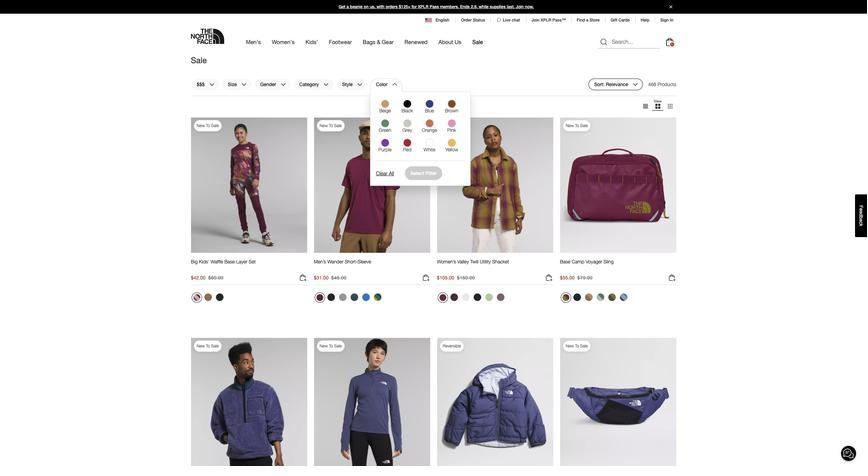 Task type: describe. For each thing, give the bounding box(es) containing it.
to for women's valley twill utility shacket image
[[452, 123, 456, 128]]

order
[[461, 18, 472, 23]]

boysenberry/sulphur moss image
[[563, 294, 570, 301]]

bags
[[363, 39, 376, 45]]

renewed link
[[405, 33, 428, 51]]

big kids' waffle base layer set button
[[191, 259, 256, 271]]

k
[[859, 224, 864, 226]]

members.
[[440, 4, 459, 9]]

Boysenberry Large Halfdome Shadow Plaid radio
[[438, 293, 448, 303]]

size button
[[222, 79, 252, 90]]

gear
[[382, 39, 394, 45]]

beanie
[[350, 4, 363, 9]]

category button
[[294, 79, 334, 90]]

style button
[[336, 79, 368, 90]]

Gardenia White radio
[[460, 292, 471, 303]]

shacket
[[492, 259, 509, 264]]

1 tnf black radio from the left
[[214, 292, 225, 303]]

new for men's extreme pile pullover image
[[197, 344, 205, 349]]

tnf black image inside radio
[[327, 294, 335, 301]]

new to sale for lumbnical—s image
[[566, 344, 588, 349]]

view
[[654, 99, 662, 103]]

sale for lumbnical—s image
[[581, 344, 588, 349]]

green element
[[379, 127, 391, 133]]

search all image
[[600, 38, 608, 46]]

sale link
[[473, 33, 483, 51]]

shady blue image
[[351, 294, 358, 301]]

TNF Black/TNF White radio
[[572, 292, 583, 303]]

a inside 'button'
[[859, 219, 864, 222]]

order status
[[461, 18, 485, 23]]

join xplr pass™
[[532, 18, 566, 23]]

voyager
[[586, 259, 603, 264]]

grey link
[[398, 119, 421, 133]]

white link
[[421, 139, 443, 153]]

men's extreme pile pullover image
[[191, 338, 307, 466]]

optic blue image
[[362, 294, 370, 301]]

supplies
[[490, 4, 506, 9]]

view button
[[652, 99, 664, 114]]

purple element
[[379, 147, 392, 153]]

f
[[859, 205, 864, 208]]

Optic Blue radio
[[361, 292, 372, 303]]

Coal Brown radio
[[449, 292, 460, 303]]

sale for women's valley twill utility shacket image
[[457, 123, 465, 128]]

Boysenberry Paint Lightening Small Print radio
[[192, 293, 202, 303]]

purple
[[379, 147, 392, 152]]

all
[[389, 170, 394, 177]]

boysenberry image
[[316, 294, 323, 301]]

b
[[859, 216, 864, 219]]

coal brown image
[[451, 294, 458, 301]]

$105.00
[[437, 275, 454, 281]]

1
[[672, 43, 673, 46]]

beige element
[[379, 108, 391, 114]]

to for women's sunriser ¼-zip image
[[329, 344, 333, 349]]

beige
[[379, 108, 391, 114]]

clear all
[[376, 170, 394, 177]]

size
[[228, 81, 237, 87]]

chat
[[512, 18, 520, 23]]

live chat
[[503, 18, 520, 23]]

women's link
[[272, 33, 295, 51]]

set
[[249, 259, 256, 264]]

$42.00
[[191, 275, 206, 281]]

white
[[424, 147, 436, 152]]

men's wander short-sleeve image
[[314, 117, 430, 253]]

blue element
[[425, 108, 434, 114]]

filter
[[426, 171, 437, 176]]

TNF Black radio
[[326, 292, 337, 303]]

about
[[439, 39, 453, 45]]

while
[[479, 4, 489, 9]]

to for men's wander short-sleeve image
[[329, 123, 333, 128]]

base camp voyager sling button
[[560, 259, 614, 271]]

store
[[590, 18, 600, 23]]

sale for women's sunriser ¼-zip image
[[334, 344, 342, 349]]

Misty Sage Icon Plaid 2 radio
[[484, 292, 495, 303]]

black element
[[402, 108, 413, 114]]

$31.00
[[314, 275, 329, 281]]

$125+
[[399, 4, 411, 9]]

help
[[641, 18, 650, 23]]

f e e d b a c k
[[859, 205, 864, 226]]

black
[[402, 108, 413, 114]]

orders
[[386, 4, 398, 9]]

grey
[[403, 127, 412, 133]]

footwear
[[329, 39, 352, 45]]

live chat button
[[496, 17, 521, 23]]

summit navy camo texture print image
[[374, 294, 381, 301]]

white element
[[424, 147, 436, 153]]

sign in
[[661, 18, 674, 23]]

base camp voyager sling image
[[560, 117, 677, 253]]

468 products
[[649, 81, 677, 87]]

0 vertical spatial join
[[516, 4, 524, 9]]

status
[[473, 18, 485, 23]]

2 tnf black image from the left
[[474, 294, 481, 301]]

2.6,
[[471, 4, 478, 9]]

get a beanie on us, with orders $125+ for xplr pass members. ends 2.6, while supplies last. join now.
[[339, 4, 534, 9]]

sort:
[[595, 81, 605, 87]]

red link
[[398, 139, 421, 153]]

new for women's sunriser ¼-zip image
[[320, 344, 328, 349]]

on
[[364, 4, 369, 9]]

Summit Navy Camo Texture Print radio
[[372, 292, 383, 303]]

big kids' waffle base layer set
[[191, 259, 256, 264]]

bags & gear link
[[363, 33, 394, 51]]

Indigo Stone/Steel Blue/Shady Blue radio
[[618, 292, 629, 303]]

clear all button
[[376, 169, 394, 178]]

Sulphur Moss/New Taupe Green radio
[[607, 292, 618, 303]]

english link
[[426, 17, 450, 23]]

close image
[[667, 5, 676, 8]]

Almond Butter/Utility Brown radio
[[584, 292, 594, 303]]

get
[[339, 4, 346, 9]]

waffle
[[211, 259, 223, 264]]

blue link
[[421, 100, 443, 114]]

gender
[[260, 81, 276, 87]]

in
[[670, 18, 674, 23]]

select filter button
[[405, 167, 442, 180]]

Dark Sage/Misty Sage radio
[[595, 292, 606, 303]]

tnf black image
[[216, 294, 223, 301]]

red element
[[403, 147, 412, 153]]

indigo stone/steel blue/shady blue image
[[620, 294, 628, 301]]

Search search field
[[599, 35, 660, 49]]

orange link
[[421, 119, 443, 133]]

$$$
[[197, 81, 205, 87]]

join xplr pass™ link
[[532, 18, 566, 23]]

brown
[[445, 108, 459, 114]]

new to sale for women's sunriser ¼-zip image
[[320, 344, 342, 349]]

sign
[[661, 18, 669, 23]]

sale for big kids' waffle base layer set image
[[211, 123, 219, 128]]

live
[[503, 18, 511, 23]]

short-
[[345, 259, 358, 264]]

Boysenberry radio
[[315, 293, 325, 303]]



Task type: locate. For each thing, give the bounding box(es) containing it.
0 horizontal spatial tnf black image
[[327, 294, 335, 301]]

new to sale for men's wander short-sleeve image
[[320, 123, 342, 128]]

new to sale for women's valley twill utility shacket image
[[443, 123, 465, 128]]

to
[[206, 123, 210, 128], [329, 123, 333, 128], [452, 123, 456, 128], [575, 123, 579, 128], [206, 344, 210, 349], [329, 344, 333, 349], [575, 344, 579, 349]]

xplr left "pass™"
[[541, 18, 552, 23]]

ends
[[460, 4, 470, 9]]

women's sunriser ¼-zip image
[[314, 338, 430, 466]]

0 horizontal spatial tnf black radio
[[214, 292, 225, 303]]

pink
[[447, 127, 456, 133]]

select
[[411, 171, 424, 176]]

new to sale for men's extreme pile pullover image
[[197, 344, 219, 349]]

yellow
[[445, 147, 458, 152]]

get a beanie on us, with orders $125+ for xplr pass members. ends 2.6, while supplies last. join now. link
[[0, 0, 868, 14]]

yellow element
[[445, 147, 458, 153]]

pass™
[[553, 18, 566, 23]]

$choose color$ option group for $60.00
[[191, 292, 226, 306]]

green
[[379, 127, 391, 133]]

to for the base camp voyager sling image
[[575, 123, 579, 128]]

orange element
[[422, 127, 437, 133]]

1 $choose color$ option group from the left
[[191, 292, 226, 306]]

new for women's valley twill utility shacket image
[[443, 123, 451, 128]]

kids'
[[199, 259, 209, 264]]

about us
[[439, 39, 462, 45]]

0 horizontal spatial base
[[224, 259, 235, 264]]

gender button
[[255, 79, 291, 90]]

lumbnical—s image
[[560, 338, 677, 466]]

to for lumbnical—s image
[[575, 344, 579, 349]]

Shady Blue radio
[[349, 292, 360, 303]]

twill
[[470, 259, 479, 264]]

Fawn Grey Large Halfdome Shadow Plaid radio
[[495, 292, 506, 303]]

find a store
[[577, 18, 600, 23]]

1 e from the top
[[859, 208, 864, 211]]

beige link
[[376, 100, 398, 114]]

gardenia white image
[[462, 294, 470, 301]]

Utility Brown Camo Texture Small Print radio
[[203, 292, 214, 303]]

a for beanie
[[347, 4, 349, 9]]

products
[[658, 81, 677, 87]]

english
[[436, 18, 450, 23]]

new for big kids' waffle base layer set image
[[197, 123, 205, 128]]

pink link
[[443, 119, 465, 133]]

almond butter/utility brown image
[[585, 294, 593, 301]]

the north face home page image
[[191, 29, 224, 44]]

base inside base camp voyager sling 'button'
[[560, 259, 571, 264]]

1 horizontal spatial join
[[532, 18, 540, 23]]

brown link
[[443, 100, 465, 114]]

women's
[[437, 259, 456, 264]]

new for men's wander short-sleeve image
[[320, 123, 328, 128]]

sort: relevance
[[595, 81, 628, 87]]

pink element
[[447, 127, 456, 133]]

tnf black image right the 'boysenberry' option
[[327, 294, 335, 301]]

a
[[347, 4, 349, 9], [586, 18, 589, 23], [859, 219, 864, 222]]

base inside big kids' waffle base layer set button
[[224, 259, 235, 264]]

boysenberry large halfdome shadow plaid image
[[440, 294, 446, 301]]

meld grey heather image
[[339, 294, 347, 301]]

sale for the base camp voyager sling image
[[581, 123, 588, 128]]

xplr
[[418, 4, 429, 9], [541, 18, 552, 23]]

base
[[224, 259, 235, 264], [560, 259, 571, 264]]

1 horizontal spatial tnf black radio
[[472, 292, 483, 303]]

join down now.
[[532, 18, 540, 23]]

help link
[[641, 18, 650, 23]]

pass
[[430, 4, 439, 9]]

new to sale for the base camp voyager sling image
[[566, 123, 588, 128]]

men's
[[246, 39, 261, 45]]

grey element
[[403, 127, 412, 133]]

men's
[[314, 259, 326, 264]]

tnf black image right gardenia white image
[[474, 294, 481, 301]]

to for big kids' waffle base layer set image
[[206, 123, 210, 128]]

style
[[342, 81, 353, 87]]

misty sage icon plaid 2 image
[[485, 294, 493, 301]]

order status link
[[461, 18, 485, 23]]

women's valley twill utility shacket
[[437, 259, 509, 264]]

gift
[[611, 18, 618, 23]]

for
[[412, 4, 417, 9]]

women's valley twill utility shacket image
[[437, 117, 553, 253]]

1 horizontal spatial tnf black image
[[474, 294, 481, 301]]

bags & gear
[[363, 39, 394, 45]]

e
[[859, 208, 864, 211], [859, 211, 864, 214]]

footwear link
[[329, 33, 352, 51]]

a up k
[[859, 219, 864, 222]]

sign in button
[[661, 18, 674, 23]]

xplr right for
[[418, 4, 429, 9]]

new to sale
[[197, 123, 219, 128], [320, 123, 342, 128], [443, 123, 465, 128], [566, 123, 588, 128], [197, 344, 219, 349], [320, 344, 342, 349], [566, 344, 588, 349]]

$choose color$ option group for $150.00
[[437, 292, 507, 306]]

tnf black/tnf white image
[[574, 294, 581, 301]]

0 vertical spatial a
[[347, 4, 349, 9]]

f e e d b a c k button
[[856, 195, 868, 237]]

sale for men's extreme pile pullover image
[[211, 344, 219, 349]]

0 horizontal spatial xplr
[[418, 4, 429, 9]]

0 vertical spatial xplr
[[418, 4, 429, 9]]

red
[[403, 147, 412, 152]]

base left the layer
[[224, 259, 235, 264]]

join right last.
[[516, 4, 524, 9]]

utility brown camo texture small print image
[[204, 294, 212, 301]]

2 tnf black radio from the left
[[472, 292, 483, 303]]

women's
[[272, 39, 295, 45]]

1 vertical spatial xplr
[[541, 18, 552, 23]]

brown element
[[445, 108, 459, 114]]

new for lumbnical—s image
[[566, 344, 574, 349]]

sling
[[604, 259, 614, 264]]

men's link
[[246, 33, 261, 51]]

baby reversible perrito hooded jacket image
[[437, 338, 553, 466]]

0 horizontal spatial join
[[516, 4, 524, 9]]

orange
[[422, 127, 437, 133]]

tnf black radio right gardenia white image
[[472, 292, 483, 303]]

2 base from the left
[[560, 259, 571, 264]]

black link
[[398, 100, 421, 114]]

1 vertical spatial join
[[532, 18, 540, 23]]

yellow link
[[443, 139, 465, 153]]

1 tnf black image from the left
[[327, 294, 335, 301]]

camp
[[572, 259, 585, 264]]

dark sage/misty sage image
[[597, 294, 604, 301]]

1 horizontal spatial base
[[560, 259, 571, 264]]

kids' link
[[306, 33, 318, 51]]

$choose color$ option group for $45.00
[[314, 292, 384, 306]]

a right get
[[347, 4, 349, 9]]

1 horizontal spatial xplr
[[541, 18, 552, 23]]

$60.00
[[208, 275, 224, 281]]

$choose color$ option group
[[191, 292, 226, 306], [314, 292, 384, 306], [437, 292, 507, 306], [560, 292, 630, 306]]

2 horizontal spatial a
[[859, 219, 864, 222]]

layer
[[236, 259, 248, 264]]

$45.00
[[331, 275, 347, 281]]

new for the base camp voyager sling image
[[566, 123, 574, 128]]

with
[[377, 4, 385, 9]]

relevance
[[606, 81, 628, 87]]

4 $choose color$ option group from the left
[[560, 292, 630, 306]]

d
[[859, 214, 864, 216]]

0 horizontal spatial a
[[347, 4, 349, 9]]

sale for men's wander short-sleeve image
[[334, 123, 342, 128]]

purple link
[[376, 139, 398, 153]]

$choose color$ option group for $79.00
[[560, 292, 630, 306]]

reversible
[[443, 344, 461, 349]]

2 e from the top
[[859, 211, 864, 214]]

e up b
[[859, 211, 864, 214]]

big
[[191, 259, 198, 264]]

a right find
[[586, 18, 589, 23]]

3 $choose color$ option group from the left
[[437, 292, 507, 306]]

women's valley twill utility shacket button
[[437, 259, 509, 271]]

category
[[299, 81, 319, 87]]

big kids' waffle base layer set image
[[191, 117, 307, 253]]

Meld Grey Heather radio
[[337, 292, 348, 303]]

tnf black image
[[327, 294, 335, 301], [474, 294, 481, 301]]

new to sale for big kids' waffle base layer set image
[[197, 123, 219, 128]]

tnf black radio right utility brown camo texture small print icon
[[214, 292, 225, 303]]

view list box
[[640, 99, 677, 114]]

1 horizontal spatial a
[[586, 18, 589, 23]]

1 vertical spatial a
[[586, 18, 589, 23]]

e up d
[[859, 208, 864, 211]]

fawn grey large halfdome shadow plaid image
[[497, 294, 505, 301]]

utility
[[480, 259, 491, 264]]

color
[[376, 81, 388, 87]]

wander
[[328, 259, 344, 264]]

468 products status
[[649, 79, 677, 90]]

cards
[[619, 18, 630, 23]]

to for men's extreme pile pullover image
[[206, 344, 210, 349]]

sulphur moss/new taupe green image
[[608, 294, 616, 301]]

1 base from the left
[[224, 259, 235, 264]]

sale
[[473, 39, 483, 45], [191, 55, 207, 65], [211, 123, 219, 128], [334, 123, 342, 128], [457, 123, 465, 128], [581, 123, 588, 128], [211, 344, 219, 349], [334, 344, 342, 349], [581, 344, 588, 349]]

TNF Black radio
[[214, 292, 225, 303], [472, 292, 483, 303]]

Boysenberry/Sulphur Moss radio
[[561, 293, 571, 303]]

find a store link
[[577, 18, 600, 23]]

2 $choose color$ option group from the left
[[314, 292, 384, 306]]

boysenberry paint lightening small print image
[[193, 294, 200, 301]]

1 link
[[665, 36, 676, 47]]

a for store
[[586, 18, 589, 23]]

$55.00
[[560, 275, 575, 281]]

2 vertical spatial a
[[859, 219, 864, 222]]

base left camp
[[560, 259, 571, 264]]

select filter
[[411, 171, 437, 176]]



Task type: vqa. For each thing, say whether or not it's contained in the screenshot.
$Choose color$ option group
yes



